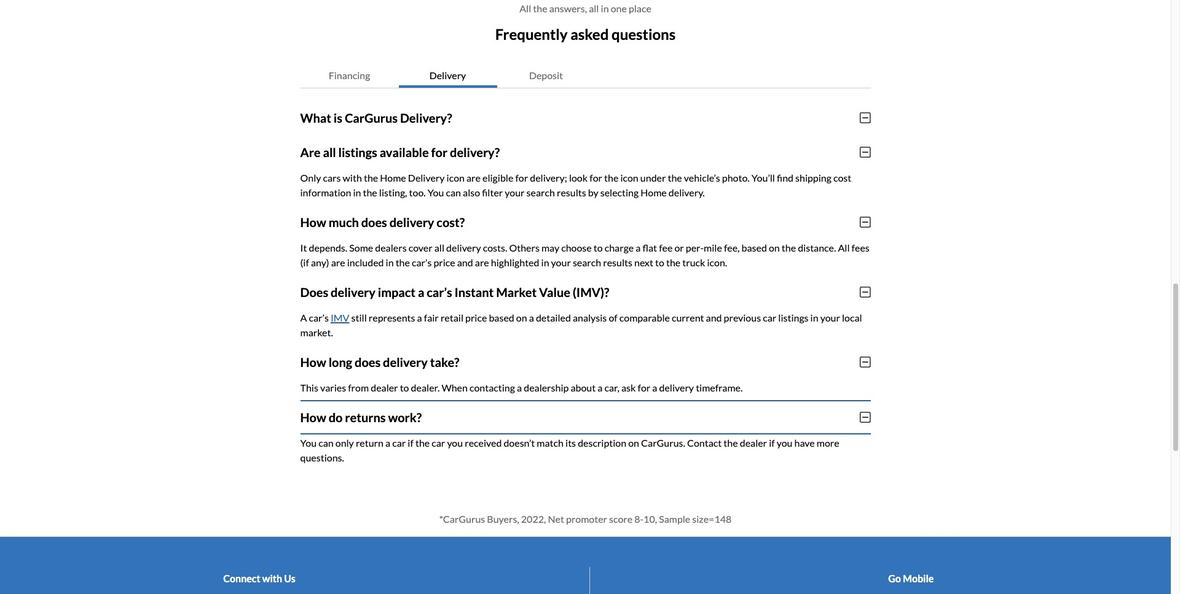 Task type: locate. For each thing, give the bounding box(es) containing it.
all left the one
[[589, 2, 599, 14]]

2 vertical spatial how
[[300, 410, 326, 425]]

cargurus.
[[641, 437, 685, 449]]

1 vertical spatial price
[[465, 312, 487, 324]]

a right impact
[[418, 285, 424, 300]]

you up questions.
[[300, 437, 317, 449]]

1 horizontal spatial price
[[465, 312, 487, 324]]

price up does delivery impact a car's instant market value (imv)?
[[434, 257, 455, 268]]

0 vertical spatial how
[[300, 215, 326, 230]]

delivery inside dropdown button
[[331, 285, 375, 300]]

how do returns work? button
[[300, 401, 871, 435]]

costs.
[[483, 242, 507, 254]]

delivery down cost?
[[446, 242, 481, 254]]

car right previous
[[763, 312, 776, 324]]

1 vertical spatial all
[[838, 242, 850, 254]]

a
[[636, 242, 641, 254], [418, 285, 424, 300], [417, 312, 422, 324], [529, 312, 534, 324], [517, 382, 522, 394], [598, 382, 603, 394], [652, 382, 657, 394], [385, 437, 390, 449]]

financing tab
[[300, 63, 399, 88]]

delivery;
[[530, 172, 567, 184]]

0 horizontal spatial on
[[516, 312, 527, 324]]

more
[[817, 437, 839, 449]]

local
[[842, 312, 862, 324]]

price inside still represents a fair retail price based on a detailed analysis of comparable current and previous car listings in your local market.
[[465, 312, 487, 324]]

can left also
[[446, 187, 461, 198]]

minus square image
[[860, 146, 871, 158], [860, 216, 871, 228], [860, 356, 871, 369], [860, 412, 871, 424]]

0 horizontal spatial all
[[323, 145, 336, 160]]

a right return
[[385, 437, 390, 449]]

return
[[356, 437, 383, 449]]

0 vertical spatial on
[[769, 242, 780, 254]]

frequently asked questions
[[495, 25, 676, 43]]

contacting
[[470, 382, 515, 394]]

2 how from the top
[[300, 355, 326, 370]]

are
[[466, 172, 481, 184], [331, 257, 345, 268], [475, 257, 489, 268]]

2 horizontal spatial car
[[763, 312, 776, 324]]

score
[[609, 514, 633, 525]]

3 minus square image from the top
[[860, 356, 871, 369]]

1 vertical spatial minus square image
[[860, 286, 871, 299]]

0 horizontal spatial with
[[262, 573, 282, 585]]

0 horizontal spatial and
[[457, 257, 473, 268]]

0 horizontal spatial icon
[[447, 172, 465, 184]]

1 horizontal spatial you
[[777, 437, 793, 449]]

you inside you can only return a car if the car you received doesn't match its description on cargurus. contact the dealer if you have more questions.
[[300, 437, 317, 449]]

1 vertical spatial listings
[[778, 312, 809, 324]]

if
[[408, 437, 414, 449], [769, 437, 775, 449]]

1 vertical spatial you
[[300, 437, 317, 449]]

and inside still represents a fair retail price based on a detailed analysis of comparable current and previous car listings in your local market.
[[706, 312, 722, 324]]

and inside it depends. some dealers cover all delivery costs. others may choose to charge a flat fee or per-mile fee, based on the distance. all fees (if any) are included in the car's price and are highlighted in your search results next to the truck icon.
[[457, 257, 473, 268]]

1 minus square image from the top
[[860, 146, 871, 158]]

1 minus square image from the top
[[860, 112, 871, 124]]

are
[[300, 145, 321, 160]]

0 horizontal spatial dealer
[[371, 382, 398, 394]]

1 how from the top
[[300, 215, 326, 230]]

you left have
[[777, 437, 793, 449]]

a right ask
[[652, 382, 657, 394]]

0 vertical spatial with
[[343, 172, 362, 184]]

1 horizontal spatial search
[[573, 257, 601, 268]]

returns
[[345, 410, 386, 425]]

for right ask
[[638, 382, 650, 394]]

8-
[[634, 514, 644, 525]]

1 horizontal spatial dealer
[[740, 437, 767, 449]]

delivery?
[[450, 145, 500, 160]]

you
[[428, 187, 444, 198], [300, 437, 317, 449]]

and up the 'instant'
[[457, 257, 473, 268]]

0 horizontal spatial car
[[392, 437, 406, 449]]

car left received
[[432, 437, 445, 449]]

car down the work?
[[392, 437, 406, 449]]

on inside it depends. some dealers cover all delivery costs. others may choose to charge a flat fee or per-mile fee, based on the distance. all fees (if any) are included in the car's price and are highlighted in your search results next to the truck icon.
[[769, 242, 780, 254]]

to left dealer.
[[400, 382, 409, 394]]

car's down cover
[[412, 257, 432, 268]]

varies
[[320, 382, 346, 394]]

how for how do returns work?
[[300, 410, 326, 425]]

deposit
[[529, 69, 563, 81]]

you right too.
[[428, 187, 444, 198]]

deposit tab
[[497, 63, 595, 88]]

answers,
[[549, 2, 587, 14]]

with right cars
[[343, 172, 362, 184]]

your inside still represents a fair retail price based on a detailed analysis of comparable current and previous car listings in your local market.
[[820, 312, 840, 324]]

delivery?
[[400, 110, 452, 125]]

1 horizontal spatial if
[[769, 437, 775, 449]]

how much does delivery cost? button
[[300, 205, 871, 240]]

0 horizontal spatial listings
[[338, 145, 377, 160]]

search down the delivery;
[[526, 187, 555, 198]]

minus square image inside "how do returns work?" dropdown button
[[860, 412, 871, 424]]

1 horizontal spatial on
[[628, 437, 639, 449]]

minus square image for does delivery impact a car's instant market value (imv)?
[[860, 286, 871, 299]]

next
[[634, 257, 653, 268]]

delivery up cover
[[389, 215, 434, 230]]

1 vertical spatial your
[[551, 257, 571, 268]]

does for much
[[361, 215, 387, 230]]

a left the flat
[[636, 242, 641, 254]]

a left 'fair'
[[417, 312, 422, 324]]

if left have
[[769, 437, 775, 449]]

1 vertical spatial all
[[323, 145, 336, 160]]

a left detailed
[[529, 312, 534, 324]]

1 vertical spatial results
[[603, 257, 632, 268]]

0 vertical spatial results
[[557, 187, 586, 198]]

search inside it depends. some dealers cover all delivery costs. others may choose to charge a flat fee or per-mile fee, based on the distance. all fees (if any) are included in the car's price and are highlighted in your search results next to the truck icon.
[[573, 257, 601, 268]]

all right cover
[[434, 242, 444, 254]]

1 horizontal spatial home
[[641, 187, 667, 198]]

2 horizontal spatial all
[[589, 2, 599, 14]]

does up "from"
[[355, 355, 381, 370]]

1 vertical spatial dealer
[[740, 437, 767, 449]]

1 icon from the left
[[447, 172, 465, 184]]

1 horizontal spatial listings
[[778, 312, 809, 324]]

market
[[496, 285, 537, 300]]

or
[[674, 242, 684, 254]]

how
[[300, 215, 326, 230], [300, 355, 326, 370], [300, 410, 326, 425]]

a inside it depends. some dealers cover all delivery costs. others may choose to charge a flat fee or per-mile fee, based on the distance. all fees (if any) are included in the car's price and are highlighted in your search results next to the truck icon.
[[636, 242, 641, 254]]

the up selecting
[[604, 172, 618, 184]]

1 vertical spatial does
[[355, 355, 381, 370]]

to left charge
[[594, 242, 603, 254]]

0 vertical spatial car's
[[412, 257, 432, 268]]

represents
[[369, 312, 415, 324]]

your left local
[[820, 312, 840, 324]]

on right fee,
[[769, 242, 780, 254]]

based inside it depends. some dealers cover all delivery costs. others may choose to charge a flat fee or per-mile fee, based on the distance. all fees (if any) are included in the car's price and are highlighted in your search results next to the truck icon.
[[742, 242, 767, 254]]

if down the work?
[[408, 437, 414, 449]]

are down the depends.
[[331, 257, 345, 268]]

with left us in the left bottom of the page
[[262, 573, 282, 585]]

charge
[[605, 242, 634, 254]]

delivery up still
[[331, 285, 375, 300]]

0 vertical spatial does
[[361, 215, 387, 230]]

fee
[[659, 242, 673, 254]]

2 vertical spatial all
[[434, 242, 444, 254]]

tab list
[[300, 63, 871, 88]]

how inside dropdown button
[[300, 410, 326, 425]]

search
[[526, 187, 555, 198], [573, 257, 601, 268]]

car's up market.
[[309, 312, 329, 324]]

received
[[465, 437, 502, 449]]

2 horizontal spatial to
[[655, 257, 664, 268]]

value
[[539, 285, 570, 300]]

and right current
[[706, 312, 722, 324]]

1 vertical spatial home
[[641, 187, 667, 198]]

based down market
[[489, 312, 514, 324]]

to
[[594, 242, 603, 254], [655, 257, 664, 268], [400, 382, 409, 394]]

2 horizontal spatial your
[[820, 312, 840, 324]]

minus square image for for
[[860, 146, 871, 158]]

on inside you can only return a car if the car you received doesn't match its description on cargurus. contact the dealer if you have more questions.
[[628, 437, 639, 449]]

0 vertical spatial dealer
[[371, 382, 398, 394]]

minus square image inside are all listings available for delivery? dropdown button
[[860, 146, 871, 158]]

results inside only cars with the home delivery icon are eligible for delivery; look for the icon under the vehicle's photo. you'll find shipping cost information in the listing, too. you can also filter your search results by selecting home delivery.
[[557, 187, 586, 198]]

0 horizontal spatial you
[[447, 437, 463, 449]]

0 horizontal spatial can
[[318, 437, 334, 449]]

3 how from the top
[[300, 410, 326, 425]]

minus square image inside does delivery impact a car's instant market value (imv)? dropdown button
[[860, 286, 871, 299]]

listings inside dropdown button
[[338, 145, 377, 160]]

based right fee,
[[742, 242, 767, 254]]

comparable
[[619, 312, 670, 324]]

0 vertical spatial all
[[519, 2, 531, 14]]

on inside still represents a fair retail price based on a detailed analysis of comparable current and previous car listings in your local market.
[[516, 312, 527, 324]]

is
[[334, 110, 342, 125]]

all up frequently
[[519, 2, 531, 14]]

0 vertical spatial your
[[505, 187, 525, 198]]

0 vertical spatial based
[[742, 242, 767, 254]]

0 vertical spatial minus square image
[[860, 112, 871, 124]]

delivery inside it depends. some dealers cover all delivery costs. others may choose to charge a flat fee or per-mile fee, based on the distance. all fees (if any) are included in the car's price and are highlighted in your search results next to the truck icon.
[[446, 242, 481, 254]]

2 minus square image from the top
[[860, 286, 871, 299]]

1 vertical spatial search
[[573, 257, 601, 268]]

how left the do
[[300, 410, 326, 425]]

net
[[548, 514, 564, 525]]

1 vertical spatial car's
[[427, 285, 452, 300]]

eligible
[[482, 172, 513, 184]]

how long does delivery take? button
[[300, 345, 871, 380]]

your down the may
[[551, 257, 571, 268]]

dealer right contact
[[740, 437, 767, 449]]

home up listing,
[[380, 172, 406, 184]]

0 horizontal spatial you
[[300, 437, 317, 449]]

1 horizontal spatial you
[[428, 187, 444, 198]]

your inside only cars with the home delivery icon are eligible for delivery; look for the icon under the vehicle's photo. you'll find shipping cost information in the listing, too. you can also filter your search results by selecting home delivery.
[[505, 187, 525, 198]]

all inside it depends. some dealers cover all delivery costs. others may choose to charge a flat fee or per-mile fee, based on the distance. all fees (if any) are included in the car's price and are highlighted in your search results next to the truck icon.
[[434, 242, 444, 254]]

current
[[672, 312, 704, 324]]

delivery
[[429, 69, 466, 81], [408, 172, 445, 184]]

0 horizontal spatial to
[[400, 382, 409, 394]]

1 vertical spatial based
[[489, 312, 514, 324]]

listings right previous
[[778, 312, 809, 324]]

search down choose
[[573, 257, 601, 268]]

about
[[571, 382, 596, 394]]

dealer inside you can only return a car if the car you received doesn't match its description on cargurus. contact the dealer if you have more questions.
[[740, 437, 767, 449]]

when
[[442, 382, 468, 394]]

1 vertical spatial on
[[516, 312, 527, 324]]

0 horizontal spatial all
[[519, 2, 531, 14]]

dealer down how long does delivery take?
[[371, 382, 398, 394]]

0 horizontal spatial results
[[557, 187, 586, 198]]

icon up selecting
[[620, 172, 638, 184]]

fair
[[424, 312, 439, 324]]

minus square image inside how much does delivery cost? dropdown button
[[860, 216, 871, 228]]

to right next
[[655, 257, 664, 268]]

how for how long does delivery take?
[[300, 355, 326, 370]]

0 vertical spatial listings
[[338, 145, 377, 160]]

your inside it depends. some dealers cover all delivery costs. others may choose to charge a flat fee or per-mile fee, based on the distance. all fees (if any) are included in the car's price and are highlighted in your search results next to the truck icon.
[[551, 257, 571, 268]]

your
[[505, 187, 525, 198], [551, 257, 571, 268], [820, 312, 840, 324]]

how up it
[[300, 215, 326, 230]]

long
[[329, 355, 352, 370]]

1 vertical spatial how
[[300, 355, 326, 370]]

2 vertical spatial on
[[628, 437, 639, 449]]

0 vertical spatial and
[[457, 257, 473, 268]]

0 horizontal spatial home
[[380, 172, 406, 184]]

how long does delivery take?
[[300, 355, 459, 370]]

minus square image inside what is cargurus delivery? dropdown button
[[860, 112, 871, 124]]

can up questions.
[[318, 437, 334, 449]]

for right available
[[431, 145, 448, 160]]

1 vertical spatial delivery
[[408, 172, 445, 184]]

based
[[742, 242, 767, 254], [489, 312, 514, 324]]

only
[[300, 172, 321, 184]]

0 vertical spatial you
[[428, 187, 444, 198]]

(imv)?
[[573, 285, 609, 300]]

your right filter at the top left of the page
[[505, 187, 525, 198]]

detailed
[[536, 312, 571, 324]]

0 horizontal spatial based
[[489, 312, 514, 324]]

delivery left timeframe.
[[659, 382, 694, 394]]

in
[[601, 2, 609, 14], [353, 187, 361, 198], [386, 257, 394, 268], [541, 257, 549, 268], [810, 312, 818, 324]]

1 horizontal spatial your
[[551, 257, 571, 268]]

how up this
[[300, 355, 326, 370]]

delivery inside only cars with the home delivery icon are eligible for delivery; look for the icon under the vehicle's photo. you'll find shipping cost information in the listing, too. you can also filter your search results by selecting home delivery.
[[408, 172, 445, 184]]

you left received
[[447, 437, 463, 449]]

the down are all listings available for delivery?
[[364, 172, 378, 184]]

0 vertical spatial price
[[434, 257, 455, 268]]

its
[[565, 437, 576, 449]]

0 horizontal spatial your
[[505, 187, 525, 198]]

minus square image inside how long does delivery take? dropdown button
[[860, 356, 871, 369]]

0 vertical spatial delivery
[[429, 69, 466, 81]]

all left fees
[[838, 242, 850, 254]]

1 if from the left
[[408, 437, 414, 449]]

1 horizontal spatial and
[[706, 312, 722, 324]]

all inside it depends. some dealers cover all delivery costs. others may choose to charge a flat fee or per-mile fee, based on the distance. all fees (if any) are included in the car's price and are highlighted in your search results next to the truck icon.
[[838, 242, 850, 254]]

home down 'under'
[[641, 187, 667, 198]]

listings up cars
[[338, 145, 377, 160]]

asked
[[570, 25, 609, 43]]

take?
[[430, 355, 459, 370]]

per-
[[686, 242, 704, 254]]

the left distance.
[[782, 242, 796, 254]]

delivery up too.
[[408, 172, 445, 184]]

this varies from dealer to dealer. when contacting a dealership about a car, ask for a delivery timeframe.
[[300, 382, 743, 394]]

on down market
[[516, 312, 527, 324]]

results down charge
[[603, 257, 632, 268]]

all right are
[[323, 145, 336, 160]]

1 horizontal spatial based
[[742, 242, 767, 254]]

1 horizontal spatial icon
[[620, 172, 638, 184]]

icon up also
[[447, 172, 465, 184]]

0 vertical spatial to
[[594, 242, 603, 254]]

does up some
[[361, 215, 387, 230]]

4 minus square image from the top
[[860, 412, 871, 424]]

1 horizontal spatial all
[[838, 242, 850, 254]]

in right information
[[353, 187, 361, 198]]

1 horizontal spatial all
[[434, 242, 444, 254]]

1 vertical spatial to
[[655, 257, 664, 268]]

available
[[380, 145, 429, 160]]

car's up 'fair'
[[427, 285, 452, 300]]

1 vertical spatial and
[[706, 312, 722, 324]]

are up also
[[466, 172, 481, 184]]

minus square image for cost?
[[860, 216, 871, 228]]

listings
[[338, 145, 377, 160], [778, 312, 809, 324]]

delivery up delivery?
[[429, 69, 466, 81]]

0 horizontal spatial search
[[526, 187, 555, 198]]

minus square image for what is cargurus delivery?
[[860, 112, 871, 124]]

2 vertical spatial your
[[820, 312, 840, 324]]

0 vertical spatial home
[[380, 172, 406, 184]]

price right retail
[[465, 312, 487, 324]]

minus square image for take?
[[860, 356, 871, 369]]

results down look on the top of page
[[557, 187, 586, 198]]

what is cargurus delivery?
[[300, 110, 452, 125]]

2 horizontal spatial on
[[769, 242, 780, 254]]

car
[[763, 312, 776, 324], [392, 437, 406, 449], [432, 437, 445, 449]]

2 minus square image from the top
[[860, 216, 871, 228]]

are down costs.
[[475, 257, 489, 268]]

2 you from the left
[[777, 437, 793, 449]]

icon
[[447, 172, 465, 184], [620, 172, 638, 184]]

cost?
[[437, 215, 465, 230]]

0 horizontal spatial price
[[434, 257, 455, 268]]

the left listing,
[[363, 187, 377, 198]]

on left cargurus.
[[628, 437, 639, 449]]

1 vertical spatial can
[[318, 437, 334, 449]]

delivery inside tab
[[429, 69, 466, 81]]

how for how much does delivery cost?
[[300, 215, 326, 230]]

minus square image
[[860, 112, 871, 124], [860, 286, 871, 299]]

1 horizontal spatial results
[[603, 257, 632, 268]]

all the answers, all in one place
[[519, 2, 651, 14]]

too.
[[409, 187, 426, 198]]

in left local
[[810, 312, 818, 324]]

all
[[519, 2, 531, 14], [838, 242, 850, 254]]

0 vertical spatial search
[[526, 187, 555, 198]]

for up by
[[590, 172, 602, 184]]

can
[[446, 187, 461, 198], [318, 437, 334, 449]]

can inside only cars with the home delivery icon are eligible for delivery; look for the icon under the vehicle's photo. you'll find shipping cost information in the listing, too. you can also filter your search results by selecting home delivery.
[[446, 187, 461, 198]]

0 horizontal spatial if
[[408, 437, 414, 449]]

1 horizontal spatial with
[[343, 172, 362, 184]]

0 vertical spatial can
[[446, 187, 461, 198]]

delivery.
[[669, 187, 705, 198]]

1 horizontal spatial can
[[446, 187, 461, 198]]



Task type: vqa. For each thing, say whether or not it's contained in the screenshot.
mpg within the The available T8 powertrain, designated "Recharge" in Volvo's parlance, is a plug-in hybrid setup. It combines a 312-horsepower turbocharged four-cylinder engine with a 143-horsepower electric motor for a combined output of 455 horsepower. The T8 powertrain earns 63 MPGe (miles per gallon of gasoline equivalent), and when the electric power is depleted, it returns 28 mpg city. Both powertrains require premium fuel. When properly equipped, the XC60 can tow up to 3,500 pounds.
no



Task type: describe. For each thing, give the bounding box(es) containing it.
does delivery impact a car's instant market value (imv)?
[[300, 285, 609, 300]]

look
[[569, 172, 588, 184]]

delivery tab
[[399, 63, 497, 88]]

in inside still represents a fair retail price based on a detailed analysis of comparable current and previous car listings in your local market.
[[810, 312, 818, 324]]

market.
[[300, 327, 333, 338]]

with inside only cars with the home delivery icon are eligible for delivery; look for the icon under the vehicle's photo. you'll find shipping cost information in the listing, too. you can also filter your search results by selecting home delivery.
[[343, 172, 362, 184]]

all inside dropdown button
[[323, 145, 336, 160]]

you can only return a car if the car you received doesn't match its description on cargurus. contact the dealer if you have more questions.
[[300, 437, 839, 464]]

photo.
[[722, 172, 750, 184]]

you inside only cars with the home delivery icon are eligible for delivery; look for the icon under the vehicle's photo. you'll find shipping cost information in the listing, too. you can also filter your search results by selecting home delivery.
[[428, 187, 444, 198]]

(if
[[300, 257, 309, 268]]

you'll
[[752, 172, 775, 184]]

others
[[509, 242, 540, 254]]

dealers
[[375, 242, 407, 254]]

tab list containing financing
[[300, 63, 871, 88]]

imv link
[[331, 312, 349, 324]]

the down the work?
[[415, 437, 430, 449]]

only cars with the home delivery icon are eligible for delivery; look for the icon under the vehicle's photo. you'll find shipping cost information in the listing, too. you can also filter your search results by selecting home delivery.
[[300, 172, 851, 198]]

included
[[347, 257, 384, 268]]

description
[[578, 437, 626, 449]]

listings inside still represents a fair retail price based on a detailed analysis of comparable current and previous car listings in your local market.
[[778, 312, 809, 324]]

ask
[[621, 382, 636, 394]]

truck
[[682, 257, 705, 268]]

search inside only cars with the home delivery icon are eligible for delivery; look for the icon under the vehicle's photo. you'll find shipping cost information in the listing, too. you can also filter your search results by selecting home delivery.
[[526, 187, 555, 198]]

for inside dropdown button
[[431, 145, 448, 160]]

instant
[[455, 285, 494, 300]]

impact
[[378, 285, 416, 300]]

cost
[[833, 172, 851, 184]]

analysis
[[573, 312, 607, 324]]

flat
[[643, 242, 657, 254]]

from
[[348, 382, 369, 394]]

fee,
[[724, 242, 740, 254]]

any)
[[311, 257, 329, 268]]

are all listings available for delivery? button
[[300, 135, 871, 169]]

financing
[[329, 69, 370, 81]]

a left 'dealership'
[[517, 382, 522, 394]]

dealer.
[[411, 382, 440, 394]]

for right eligible
[[515, 172, 528, 184]]

only
[[335, 437, 354, 449]]

in inside only cars with the home delivery icon are eligible for delivery; look for the icon under the vehicle's photo. you'll find shipping cost information in the listing, too. you can also filter your search results by selecting home delivery.
[[353, 187, 361, 198]]

what
[[300, 110, 331, 125]]

do
[[329, 410, 343, 425]]

a inside you can only return a car if the car you received doesn't match its description on cargurus. contact the dealer if you have more questions.
[[385, 437, 390, 449]]

imv
[[331, 312, 349, 324]]

in down dealers
[[386, 257, 394, 268]]

a left car,
[[598, 382, 603, 394]]

depends.
[[309, 242, 347, 254]]

in down the may
[[541, 257, 549, 268]]

cars
[[323, 172, 341, 184]]

car's inside dropdown button
[[427, 285, 452, 300]]

questions
[[611, 25, 676, 43]]

frequently
[[495, 25, 568, 43]]

are inside only cars with the home delivery icon are eligible for delivery; look for the icon under the vehicle's photo. you'll find shipping cost information in the listing, too. you can also filter your search results by selecting home delivery.
[[466, 172, 481, 184]]

how much does delivery cost?
[[300, 215, 465, 230]]

still
[[351, 312, 367, 324]]

car's inside it depends. some dealers cover all delivery costs. others may choose to charge a flat fee or per-mile fee, based on the distance. all fees (if any) are included in the car's price and are highlighted in your search results next to the truck icon.
[[412, 257, 432, 268]]

does for long
[[355, 355, 381, 370]]

much
[[329, 215, 359, 230]]

have
[[794, 437, 815, 449]]

*cargurus buyers, 2022, net promoter score 8-10, sample size=148
[[439, 514, 732, 525]]

this
[[300, 382, 318, 394]]

2 icon from the left
[[620, 172, 638, 184]]

a
[[300, 312, 307, 324]]

1 horizontal spatial to
[[594, 242, 603, 254]]

promoter
[[566, 514, 607, 525]]

go
[[888, 573, 901, 585]]

still represents a fair retail price based on a detailed analysis of comparable current and previous car listings in your local market.
[[300, 312, 862, 338]]

*cargurus
[[439, 514, 485, 525]]

selecting
[[600, 187, 639, 198]]

the up frequently
[[533, 2, 547, 14]]

connect
[[223, 573, 260, 585]]

1 vertical spatial with
[[262, 573, 282, 585]]

us
[[284, 573, 295, 585]]

a car's imv
[[300, 312, 349, 324]]

icon.
[[707, 257, 727, 268]]

1 horizontal spatial car
[[432, 437, 445, 449]]

previous
[[724, 312, 761, 324]]

10,
[[644, 514, 657, 525]]

2 vertical spatial to
[[400, 382, 409, 394]]

results inside it depends. some dealers cover all delivery costs. others may choose to charge a flat fee or per-mile fee, based on the distance. all fees (if any) are included in the car's price and are highlighted in your search results next to the truck icon.
[[603, 257, 632, 268]]

the down dealers
[[396, 257, 410, 268]]

it depends. some dealers cover all delivery costs. others may choose to charge a flat fee or per-mile fee, based on the distance. all fees (if any) are included in the car's price and are highlighted in your search results next to the truck icon.
[[300, 242, 869, 268]]

can inside you can only return a car if the car you received doesn't match its description on cargurus. contact the dealer if you have more questions.
[[318, 437, 334, 449]]

place
[[629, 2, 651, 14]]

choose
[[561, 242, 592, 254]]

does delivery impact a car's instant market value (imv)? button
[[300, 275, 871, 310]]

connect with us
[[223, 573, 295, 585]]

sample
[[659, 514, 690, 525]]

in left the one
[[601, 2, 609, 14]]

1 you from the left
[[447, 437, 463, 449]]

based inside still represents a fair retail price based on a detailed analysis of comparable current and previous car listings in your local market.
[[489, 312, 514, 324]]

car,
[[604, 382, 619, 394]]

a inside dropdown button
[[418, 285, 424, 300]]

the down or
[[666, 257, 680, 268]]

size=148
[[692, 514, 732, 525]]

price inside it depends. some dealers cover all delivery costs. others may choose to charge a flat fee or per-mile fee, based on the distance. all fees (if any) are included in the car's price and are highlighted in your search results next to the truck icon.
[[434, 257, 455, 268]]

of
[[609, 312, 617, 324]]

also
[[463, 187, 480, 198]]

0 vertical spatial all
[[589, 2, 599, 14]]

2022,
[[521, 514, 546, 525]]

information
[[300, 187, 351, 198]]

it
[[300, 242, 307, 254]]

the right contact
[[724, 437, 738, 449]]

cargurus
[[345, 110, 398, 125]]

2 if from the left
[[769, 437, 775, 449]]

what is cargurus delivery? button
[[300, 101, 871, 135]]

vehicle's
[[684, 172, 720, 184]]

car inside still represents a fair retail price based on a detailed analysis of comparable current and previous car listings in your local market.
[[763, 312, 776, 324]]

delivery up dealer.
[[383, 355, 428, 370]]

by
[[588, 187, 598, 198]]

mobile
[[903, 573, 934, 585]]

the up delivery.
[[668, 172, 682, 184]]

highlighted
[[491, 257, 539, 268]]

fees
[[852, 242, 869, 254]]

2 vertical spatial car's
[[309, 312, 329, 324]]

doesn't
[[504, 437, 535, 449]]



